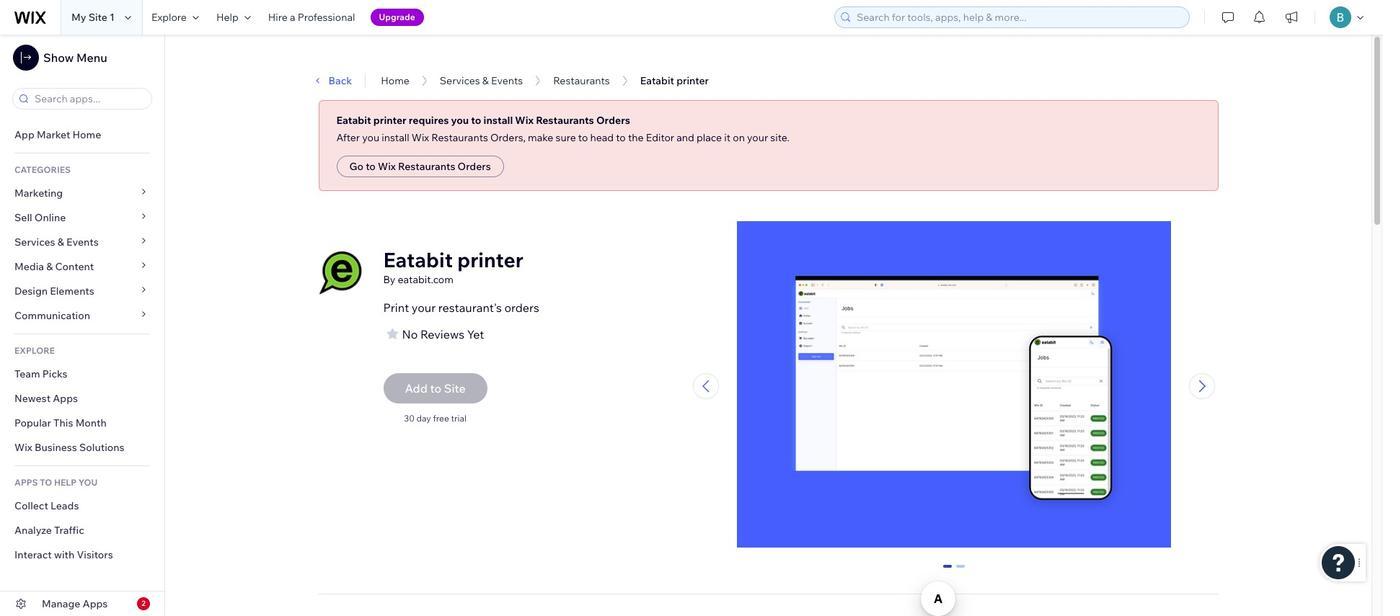 Task type: vqa. For each thing, say whether or not it's contained in the screenshot.
bottom Filter
no



Task type: locate. For each thing, give the bounding box(es) containing it.
restaurant's
[[439, 301, 502, 315]]

to inside button
[[366, 160, 376, 173]]

marketing link
[[0, 181, 165, 206]]

professional
[[298, 11, 355, 24]]

elements
[[50, 285, 94, 298]]

upgrade
[[379, 12, 415, 22]]

month
[[75, 417, 107, 430]]

2 horizontal spatial printer
[[677, 74, 709, 87]]

design elements link
[[0, 279, 165, 304]]

0 horizontal spatial eatabit.com
[[276, 59, 332, 72]]

orders,
[[491, 131, 526, 144]]

you right requires
[[451, 114, 469, 127]]

print
[[384, 301, 409, 315]]

0 horizontal spatial orders
[[458, 160, 491, 173]]

categories
[[14, 165, 71, 175]]

app
[[14, 128, 35, 141]]

1 vertical spatial install
[[382, 131, 410, 144]]

eatabit
[[641, 74, 675, 87], [337, 114, 371, 127], [384, 247, 453, 273]]

eatabit.com right by
[[398, 273, 454, 286]]

with
[[54, 549, 75, 562]]

printer for eatabit printer
[[677, 74, 709, 87]]

1 right 0
[[958, 565, 964, 578]]

1 vertical spatial home
[[73, 128, 101, 141]]

wix down popular
[[14, 442, 32, 455]]

2 vertical spatial &
[[46, 260, 53, 273]]

apps up this
[[53, 393, 78, 406]]

1 horizontal spatial services & events
[[440, 74, 523, 87]]

your right print
[[412, 301, 436, 315]]

0 vertical spatial apps
[[53, 393, 78, 406]]

eatabit up editor
[[641, 74, 675, 87]]

printer inside eatabit printer by eatabit.com
[[458, 247, 524, 273]]

1 vertical spatial events
[[66, 236, 99, 249]]

0 vertical spatial services & events link
[[440, 74, 523, 87]]

orders
[[505, 301, 540, 315]]

popular this month link
[[0, 411, 165, 436]]

1 vertical spatial you
[[362, 131, 380, 144]]

&
[[483, 74, 489, 87], [58, 236, 64, 249], [46, 260, 53, 273]]

0 vertical spatial you
[[451, 114, 469, 127]]

eatabit printer
[[641, 74, 709, 87]]

home inside "app market home" link
[[73, 128, 101, 141]]

head
[[591, 131, 614, 144]]

and
[[677, 131, 695, 144]]

restaurants link
[[554, 74, 610, 87]]

1 vertical spatial apps
[[83, 598, 108, 611]]

apps right manage
[[83, 598, 108, 611]]

0 horizontal spatial eatabit
[[337, 114, 371, 127]]

home right market on the top of page
[[73, 128, 101, 141]]

events inside sidebar element
[[66, 236, 99, 249]]

printer inside button
[[677, 74, 709, 87]]

team
[[14, 368, 40, 381]]

events up orders,
[[491, 74, 523, 87]]

1 vertical spatial services
[[14, 236, 55, 249]]

wix inside wix business solutions link
[[14, 442, 32, 455]]

editor
[[646, 131, 675, 144]]

1 horizontal spatial eatabit
[[384, 247, 453, 273]]

1 vertical spatial printer
[[374, 114, 407, 127]]

0
[[945, 565, 951, 578]]

0 vertical spatial install
[[484, 114, 513, 127]]

0 vertical spatial services
[[440, 74, 480, 87]]

0 horizontal spatial services
[[14, 236, 55, 249]]

1 vertical spatial &
[[58, 236, 64, 249]]

0 vertical spatial eatabit
[[641, 74, 675, 87]]

eatabit.com up back button
[[276, 59, 332, 72]]

0 horizontal spatial home
[[73, 128, 101, 141]]

sell
[[14, 211, 32, 224]]

the
[[628, 131, 644, 144]]

2 horizontal spatial eatabit
[[641, 74, 675, 87]]

1 horizontal spatial you
[[451, 114, 469, 127]]

1 vertical spatial services & events link
[[0, 230, 165, 255]]

you
[[78, 478, 98, 488]]

printer up and
[[677, 74, 709, 87]]

1 horizontal spatial 1
[[958, 565, 964, 578]]

my
[[71, 11, 86, 24]]

newest apps
[[14, 393, 78, 406]]

eatabit inside eatabit printer requires you to install wix restaurants orders after you install wix restaurants orders, make sure to head to the editor and place it on your site.
[[337, 114, 371, 127]]

hire
[[268, 11, 288, 24]]

0 vertical spatial printer
[[677, 74, 709, 87]]

show
[[43, 51, 74, 65]]

app market home
[[14, 128, 101, 141]]

eatabit for eatabit printer requires you to install wix restaurants orders after you install wix restaurants orders, make sure to head to the editor and place it on your site.
[[337, 114, 371, 127]]

1 right site
[[110, 11, 115, 24]]

picks
[[42, 368, 68, 381]]

manage
[[42, 598, 80, 611]]

popular this month
[[14, 417, 107, 430]]

1 horizontal spatial services
[[440, 74, 480, 87]]

1 vertical spatial services & events
[[14, 236, 99, 249]]

eatabit.com
[[276, 59, 332, 72], [398, 273, 454, 286]]

yet
[[467, 328, 484, 342]]

free
[[433, 413, 449, 424]]

services & events link up content
[[0, 230, 165, 255]]

1 horizontal spatial events
[[491, 74, 523, 87]]

menu
[[76, 51, 107, 65]]

install down requires
[[382, 131, 410, 144]]

to right requires
[[471, 114, 482, 127]]

collect
[[14, 500, 48, 513]]

printer up restaurant's on the left of the page
[[458, 247, 524, 273]]

events up media & content link
[[66, 236, 99, 249]]

services & events
[[440, 74, 523, 87], [14, 236, 99, 249]]

1 vertical spatial orders
[[458, 160, 491, 173]]

apps
[[53, 393, 78, 406], [83, 598, 108, 611]]

orders down orders,
[[458, 160, 491, 173]]

2 vertical spatial printer
[[458, 247, 524, 273]]

team picks
[[14, 368, 68, 381]]

printer
[[677, 74, 709, 87], [374, 114, 407, 127], [458, 247, 524, 273]]

1 vertical spatial eatabit
[[337, 114, 371, 127]]

services down sell online
[[14, 236, 55, 249]]

site.
[[771, 131, 790, 144]]

your right on at the right
[[748, 131, 769, 144]]

go to wix restaurants orders
[[350, 160, 491, 173]]

home link
[[381, 74, 410, 87]]

1 horizontal spatial home
[[381, 74, 410, 87]]

2 vertical spatial eatabit
[[384, 247, 453, 273]]

0 horizontal spatial services & events link
[[0, 230, 165, 255]]

0 vertical spatial home
[[381, 74, 410, 87]]

restaurants inside button
[[398, 160, 456, 173]]

wix right the go
[[378, 160, 396, 173]]

orders up head
[[597, 114, 631, 127]]

1 horizontal spatial your
[[748, 131, 769, 144]]

0 vertical spatial orders
[[597, 114, 631, 127]]

1 horizontal spatial eatabit.com
[[398, 273, 454, 286]]

services & events link
[[440, 74, 523, 87], [0, 230, 165, 255]]

eatabit up the after
[[337, 114, 371, 127]]

1 horizontal spatial &
[[58, 236, 64, 249]]

eatabit up by
[[384, 247, 453, 273]]

your inside eatabit printer requires you to install wix restaurants orders after you install wix restaurants orders, make sure to head to the editor and place it on your site.
[[748, 131, 769, 144]]

1 horizontal spatial printer
[[458, 247, 524, 273]]

show menu
[[43, 51, 107, 65]]

services & events link up orders,
[[440, 74, 523, 87]]

orders
[[597, 114, 631, 127], [458, 160, 491, 173]]

0 horizontal spatial events
[[66, 236, 99, 249]]

home
[[381, 74, 410, 87], [73, 128, 101, 141]]

explore
[[14, 346, 55, 356]]

eatabit inside button
[[641, 74, 675, 87]]

to right the go
[[366, 160, 376, 173]]

1 horizontal spatial orders
[[597, 114, 631, 127]]

0 vertical spatial your
[[748, 131, 769, 144]]

eatabit inside eatabit printer by eatabit.com
[[384, 247, 453, 273]]

restaurants
[[554, 74, 610, 87], [536, 114, 594, 127], [432, 131, 488, 144], [398, 160, 456, 173]]

services & events up media & content
[[14, 236, 99, 249]]

0 horizontal spatial install
[[382, 131, 410, 144]]

1 vertical spatial 1
[[958, 565, 964, 578]]

orders inside button
[[458, 160, 491, 173]]

0 vertical spatial &
[[483, 74, 489, 87]]

interact with visitors link
[[0, 543, 165, 568]]

events
[[491, 74, 523, 87], [66, 236, 99, 249]]

0 horizontal spatial printer
[[374, 114, 407, 127]]

services & events up orders,
[[440, 74, 523, 87]]

eatabit.com inside eatabit printer by eatabit.com
[[398, 273, 454, 286]]

0 horizontal spatial apps
[[53, 393, 78, 406]]

newest apps link
[[0, 387, 165, 411]]

0 vertical spatial events
[[491, 74, 523, 87]]

install
[[484, 114, 513, 127], [382, 131, 410, 144]]

1 vertical spatial eatabit.com
[[398, 273, 454, 286]]

analyze traffic
[[14, 525, 84, 538]]

you
[[451, 114, 469, 127], [362, 131, 380, 144]]

services up requires
[[440, 74, 480, 87]]

0 horizontal spatial you
[[362, 131, 380, 144]]

home up requires
[[381, 74, 410, 87]]

1 horizontal spatial install
[[484, 114, 513, 127]]

sell online link
[[0, 206, 165, 230]]

0 vertical spatial 1
[[110, 11, 115, 24]]

0 horizontal spatial &
[[46, 260, 53, 273]]

design elements
[[14, 285, 94, 298]]

printer left requires
[[374, 114, 407, 127]]

communication
[[14, 310, 92, 323]]

your
[[748, 131, 769, 144], [412, 301, 436, 315]]

0 horizontal spatial services & events
[[14, 236, 99, 249]]

wix
[[515, 114, 534, 127], [412, 131, 429, 144], [378, 160, 396, 173], [14, 442, 32, 455]]

printer inside eatabit printer requires you to install wix restaurants orders after you install wix restaurants orders, make sure to head to the editor and place it on your site.
[[374, 114, 407, 127]]

eatabit printer preview 0 image
[[738, 222, 1172, 555]]

1 vertical spatial your
[[412, 301, 436, 315]]

you right the after
[[362, 131, 380, 144]]

1 horizontal spatial apps
[[83, 598, 108, 611]]

services
[[440, 74, 480, 87], [14, 236, 55, 249]]

install up orders,
[[484, 114, 513, 127]]



Task type: describe. For each thing, give the bounding box(es) containing it.
sell online
[[14, 211, 66, 224]]

it
[[725, 131, 731, 144]]

media & content
[[14, 260, 94, 273]]

leads
[[51, 500, 79, 513]]

eatabit for eatabit printer by eatabit.com
[[384, 247, 453, 273]]

2 horizontal spatial &
[[483, 74, 489, 87]]

manage apps
[[42, 598, 108, 611]]

wix business solutions
[[14, 442, 125, 455]]

trial
[[451, 413, 467, 424]]

print your restaurant's orders
[[384, 301, 540, 315]]

this
[[53, 417, 73, 430]]

communication link
[[0, 304, 165, 328]]

30
[[404, 413, 415, 424]]

requires
[[409, 114, 449, 127]]

no reviews yet
[[402, 328, 484, 342]]

Search for tools, apps, help & more... field
[[853, 7, 1186, 27]]

& inside media & content link
[[46, 260, 53, 273]]

analyze
[[14, 525, 52, 538]]

eatabit printer requires you to install wix restaurants orders after you install wix restaurants orders, make sure to head to the editor and place it on your site.
[[337, 114, 790, 144]]

team picks link
[[0, 362, 165, 387]]

eatabit printer logo image
[[319, 252, 362, 295]]

apps for manage apps
[[83, 598, 108, 611]]

solutions
[[79, 442, 125, 455]]

wix up make
[[515, 114, 534, 127]]

design
[[14, 285, 48, 298]]

online
[[34, 211, 66, 224]]

sidebar element
[[0, 35, 165, 617]]

media
[[14, 260, 44, 273]]

go
[[350, 160, 364, 173]]

eatabit printer button
[[633, 70, 717, 92]]

wix business solutions link
[[0, 436, 165, 460]]

marketing
[[14, 187, 63, 200]]

printer for eatabit printer requires you to install wix restaurants orders after you install wix restaurants orders, make sure to head to the editor and place it on your site.
[[374, 114, 407, 127]]

business
[[35, 442, 77, 455]]

market
[[37, 128, 70, 141]]

explore
[[151, 11, 187, 24]]

wix inside go to wix restaurants orders button
[[378, 160, 396, 173]]

popular
[[14, 417, 51, 430]]

apps to help you
[[14, 478, 98, 488]]

help
[[54, 478, 77, 488]]

after
[[337, 131, 360, 144]]

0 vertical spatial services & events
[[440, 74, 523, 87]]

30 day free trial
[[404, 413, 467, 424]]

interact
[[14, 549, 52, 562]]

services & events inside sidebar element
[[14, 236, 99, 249]]

app market home link
[[0, 123, 165, 147]]

to
[[40, 478, 52, 488]]

hire a professional link
[[260, 0, 364, 35]]

0 vertical spatial eatabit.com
[[276, 59, 332, 72]]

site
[[88, 11, 107, 24]]

2
[[142, 600, 146, 609]]

0 horizontal spatial 1
[[110, 11, 115, 24]]

media & content link
[[0, 255, 165, 279]]

go to wix restaurants orders button
[[337, 156, 504, 178]]

collect leads
[[14, 500, 79, 513]]

interact with visitors
[[14, 549, 113, 562]]

eatabit printer by eatabit.com
[[384, 247, 524, 286]]

help
[[216, 11, 239, 24]]

0 horizontal spatial your
[[412, 301, 436, 315]]

collect leads link
[[0, 494, 165, 519]]

orders inside eatabit printer requires you to install wix restaurants orders after you install wix restaurants orders, make sure to head to the editor and place it on your site.
[[597, 114, 631, 127]]

1 horizontal spatial services & events link
[[440, 74, 523, 87]]

content
[[55, 260, 94, 273]]

upgrade button
[[371, 9, 424, 26]]

back button
[[311, 74, 352, 87]]

a
[[290, 11, 296, 24]]

make
[[528, 131, 554, 144]]

eatabit for eatabit printer
[[641, 74, 675, 87]]

by
[[384, 273, 396, 286]]

0 1
[[945, 565, 964, 578]]

wix down requires
[[412, 131, 429, 144]]

apps
[[14, 478, 38, 488]]

printer for eatabit printer by eatabit.com
[[458, 247, 524, 273]]

traffic
[[54, 525, 84, 538]]

hire a professional
[[268, 11, 355, 24]]

help button
[[208, 0, 260, 35]]

to right the sure
[[579, 131, 588, 144]]

no
[[402, 328, 418, 342]]

Search apps... field
[[30, 89, 147, 109]]

services inside services & events link
[[14, 236, 55, 249]]

place
[[697, 131, 722, 144]]

analyze traffic link
[[0, 519, 165, 543]]

back
[[329, 74, 352, 87]]

day
[[417, 413, 431, 424]]

visitors
[[77, 549, 113, 562]]

on
[[733, 131, 745, 144]]

apps for newest apps
[[53, 393, 78, 406]]

to left the
[[616, 131, 626, 144]]

sure
[[556, 131, 576, 144]]



